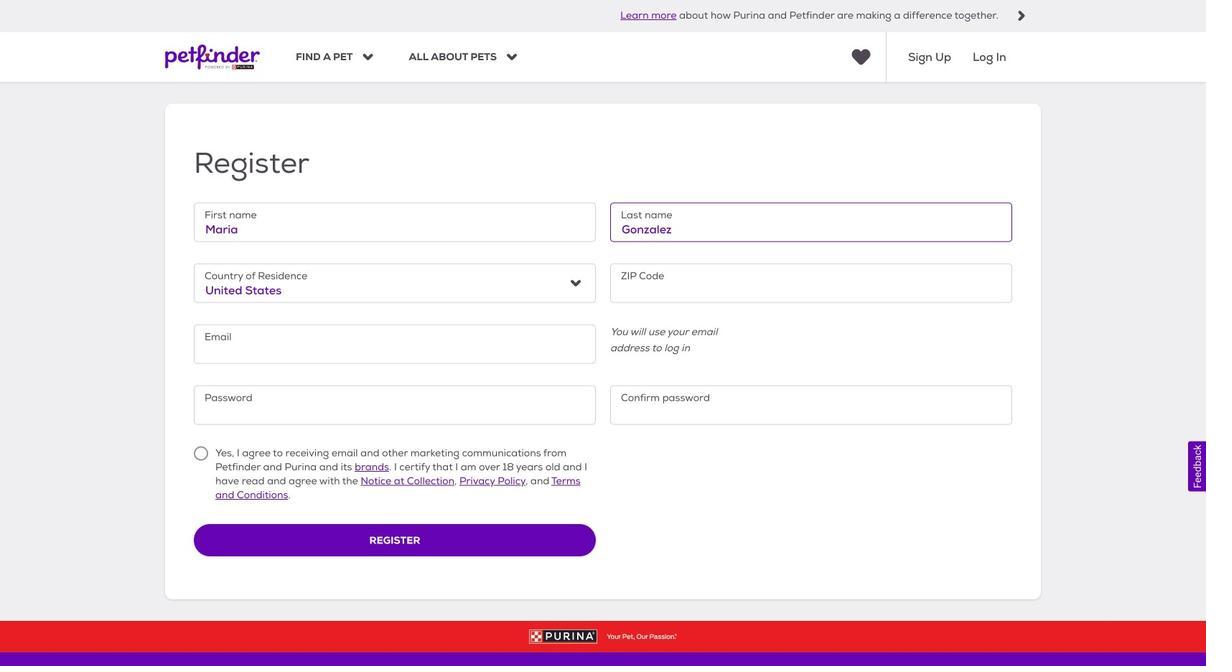 Task type: locate. For each thing, give the bounding box(es) containing it.
None text field
[[610, 203, 1012, 242]]

list item
[[193, 466, 256, 509], [193, 633, 239, 662]]

1 vertical spatial list item
[[193, 633, 239, 662]]

0 vertical spatial list item
[[193, 466, 256, 509]]

footer
[[0, 622, 1206, 667]]

None text field
[[194, 203, 596, 242]]

purina your pet, our passion image
[[0, 630, 1206, 644]]

list
[[193, 466, 256, 662]]

None email field
[[194, 325, 596, 364]]

2 list item from the top
[[193, 633, 239, 662]]

ZIP Code text field
[[610, 264, 1012, 303]]

None password field
[[194, 386, 596, 425], [610, 386, 1012, 425], [194, 386, 596, 425], [610, 386, 1012, 425]]



Task type: describe. For each thing, give the bounding box(es) containing it.
petfinder home image
[[165, 32, 260, 82]]

1 list item from the top
[[193, 466, 256, 509]]



Task type: vqa. For each thing, say whether or not it's contained in the screenshot.
option group
no



